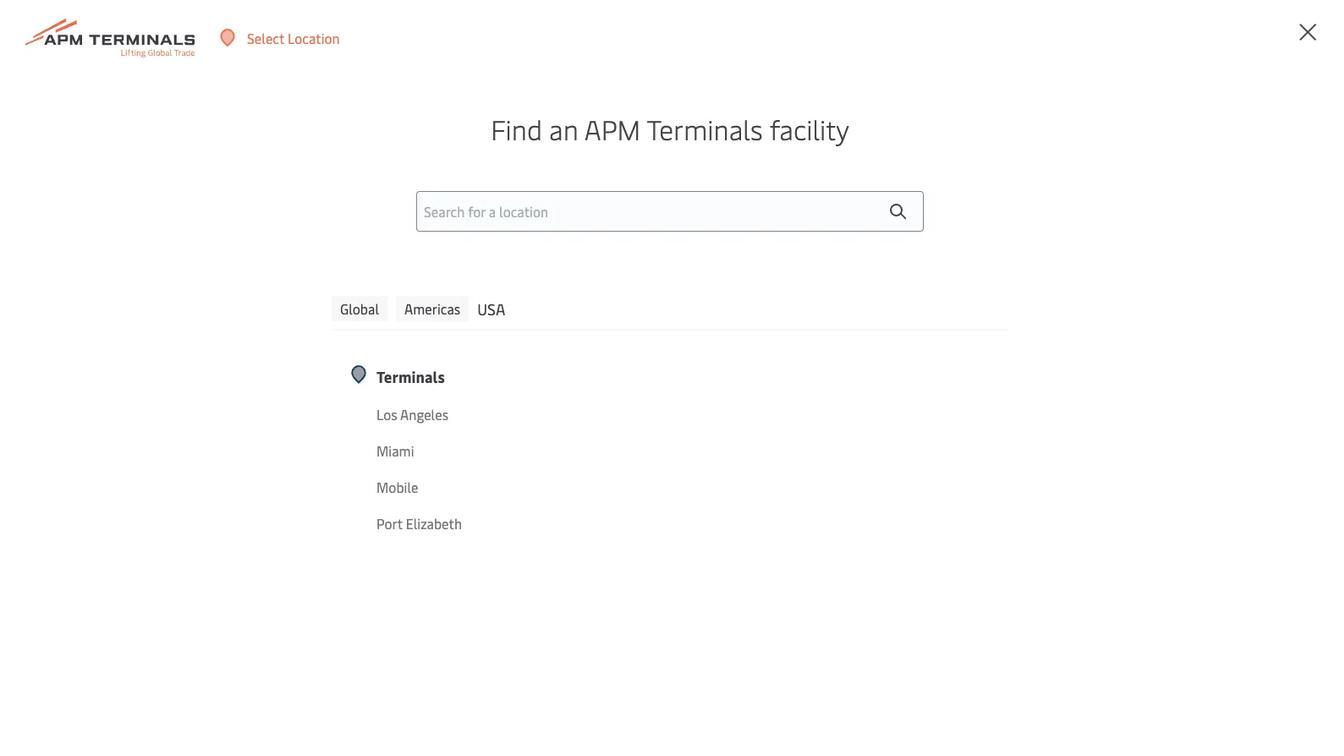 Task type: vqa. For each thing, say whether or not it's contained in the screenshot.
the Search for a location search field
yes



Task type: locate. For each thing, give the bounding box(es) containing it.
From text field
[[226, 588, 341, 629]]

miami
[[377, 442, 414, 460]]

los angeles link
[[377, 404, 625, 426]]

newsletter subscription link
[[54, 284, 1286, 482]]

select
[[247, 29, 284, 47]]

find an apm terminals facility
[[491, 111, 849, 147]]

0 vertical spatial terminals
[[647, 111, 763, 147]]

angeles
[[400, 406, 449, 424]]

mobile
[[377, 479, 418, 497]]

account
[[1258, 29, 1308, 47]]

container terminal illustration image
[[54, 284, 455, 482]]

los
[[377, 406, 397, 424]]

apm
[[585, 111, 641, 147]]

facility
[[770, 111, 849, 147]]

1 horizontal spatial terminals
[[647, 111, 763, 147]]

1 vertical spatial terminals
[[377, 366, 445, 387]]

mobile link
[[377, 477, 625, 498]]

login / create account link
[[1140, 0, 1308, 76]]

find
[[491, 111, 542, 147]]

terminals
[[647, 111, 763, 147], [377, 366, 445, 387]]

login
[[1172, 29, 1205, 47]]



Task type: describe. For each thing, give the bounding box(es) containing it.
Search for a location search field
[[416, 191, 924, 232]]

subscription
[[608, 305, 739, 337]]

newsletter subscription
[[488, 305, 739, 337]]

americas
[[405, 300, 461, 318]]

global button
[[332, 296, 388, 322]]

port elizabeth link
[[377, 514, 625, 535]]

los angeles
[[377, 406, 449, 424]]

global
[[340, 300, 379, 318]]

/
[[1207, 29, 1213, 47]]

newsletter
[[488, 305, 602, 337]]

elizabeth
[[406, 515, 462, 533]]

create
[[1216, 29, 1256, 47]]

select location
[[247, 29, 340, 47]]

an
[[549, 111, 578, 147]]

usa button
[[477, 296, 506, 322]]

port
[[377, 515, 403, 533]]

login / create account
[[1172, 29, 1308, 47]]

location
[[288, 29, 340, 47]]

To text field
[[398, 588, 513, 629]]

americas button
[[396, 296, 469, 322]]

usa
[[477, 298, 506, 319]]

0 horizontal spatial terminals
[[377, 366, 445, 387]]

port elizabeth
[[377, 515, 462, 533]]

miami link
[[377, 441, 625, 462]]



